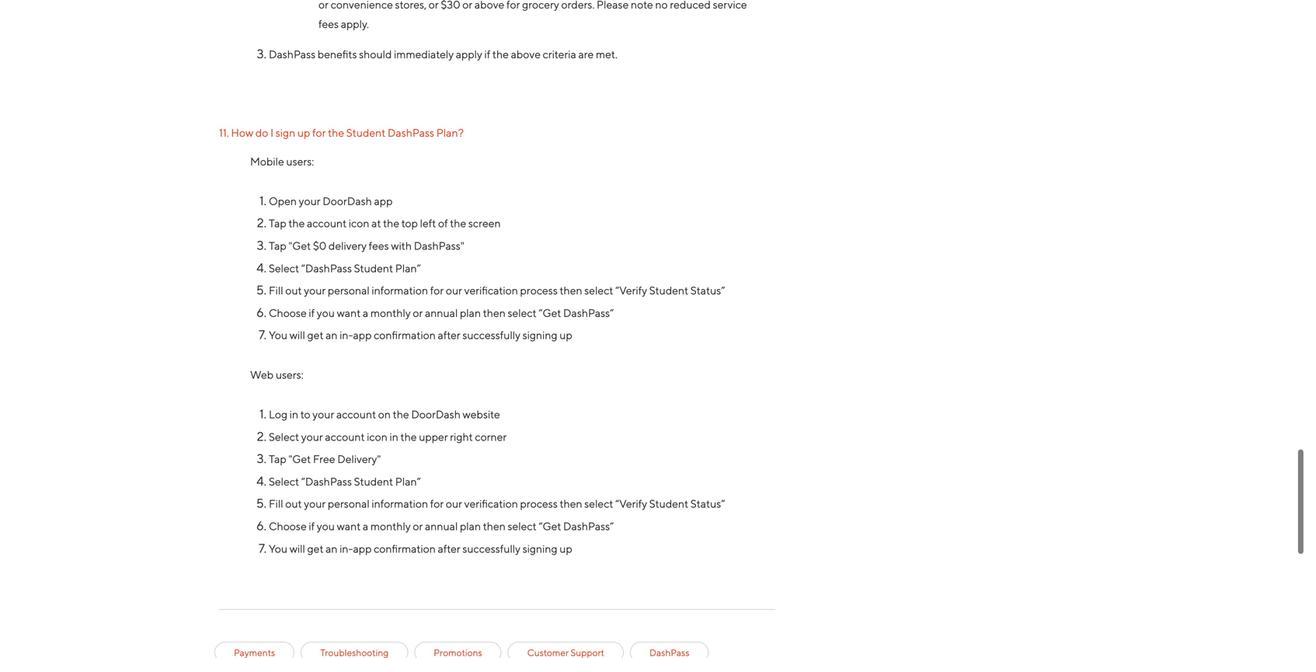 Task type: describe. For each thing, give the bounding box(es) containing it.
your right the open
[[299, 195, 321, 207]]

select your account icon in the upper right corner
[[269, 430, 507, 443]]

the right "of" at top
[[450, 217, 467, 230]]

how
[[231, 126, 254, 139]]

benefits
[[318, 48, 357, 61]]

on
[[378, 408, 391, 421]]

the right at
[[383, 217, 400, 230]]

should
[[359, 48, 392, 61]]

icon for at
[[349, 217, 370, 230]]

status" for select your account icon in the upper right corner
[[691, 498, 725, 510]]

you will get an in-app confirmation after successfully signing up for tap "get $0 delivery fees with dashpass"
[[269, 329, 573, 342]]

successfully for tap the account icon at the top left of the screen
[[463, 329, 521, 342]]

verification for select your account icon in the upper right corner
[[464, 498, 518, 510]]

choose if you want a monthly or annual plan then select "get dashpass" for tap "get $0 delivery fees with dashpass"
[[269, 307, 614, 319]]

confirmation for delivery"
[[374, 542, 436, 555]]

plan" for delivery"
[[395, 475, 421, 488]]

free
[[313, 453, 335, 466]]

out for $0
[[285, 284, 302, 297]]

"get for select your account icon in the upper right corner
[[539, 520, 561, 533]]

successfully for select your account icon in the upper right corner
[[463, 542, 521, 555]]

in- for delivery
[[340, 329, 353, 342]]

upper
[[419, 430, 448, 443]]

0 vertical spatial for
[[312, 126, 326, 139]]

2 select from the top
[[269, 430, 299, 443]]

up for log in to your account on the doordash website
[[560, 542, 573, 555]]

signing for tap the account icon at the top left of the screen
[[523, 329, 558, 342]]

11. how do i sign up for the student dashpass plan? link
[[219, 126, 464, 139]]

11. how do i sign up for the student dashpass plan?
[[219, 126, 464, 139]]

select "dashpass student plan" for delivery"
[[269, 475, 423, 488]]

plan" for delivery
[[395, 262, 421, 275]]

you will get an in-app confirmation after successfully signing up for tap "get free delivery"
[[269, 542, 573, 555]]

tap for tap "get free delivery"
[[269, 453, 287, 466]]

process for select your account icon in the upper right corner
[[520, 498, 558, 510]]

or for tap "get free delivery"
[[413, 520, 423, 533]]

personal for delivery
[[328, 284, 370, 297]]

app for your
[[353, 542, 372, 555]]

mobile
[[250, 155, 284, 168]]

app for app
[[353, 329, 372, 342]]

fill for tap "get free delivery"
[[269, 498, 283, 510]]

after for tap "get free delivery"
[[438, 542, 461, 555]]

criteria
[[543, 48, 577, 61]]

a for delivery"
[[363, 520, 369, 533]]

our for right
[[446, 498, 462, 510]]

at
[[372, 217, 381, 230]]

web users:
[[250, 368, 304, 381]]

the left upper
[[401, 430, 417, 443]]

the right sign
[[328, 126, 344, 139]]

0 horizontal spatial doordash
[[323, 195, 372, 207]]

plan for corner
[[460, 520, 481, 533]]

your down to
[[301, 430, 323, 443]]

11.
[[219, 126, 229, 139]]

in- for delivery"
[[340, 542, 353, 555]]

account for the
[[307, 217, 347, 230]]

immediately
[[394, 48, 454, 61]]

"verify for select your account icon in the upper right corner
[[616, 498, 647, 510]]

apply
[[456, 48, 483, 61]]

0 vertical spatial if
[[485, 48, 491, 61]]

tap for tap the account icon at the top left of the screen
[[269, 217, 287, 230]]

fill for tap "get $0 delivery fees with dashpass"
[[269, 284, 283, 297]]

choose for tap "get free delivery"
[[269, 520, 307, 533]]

users: for web users:
[[276, 368, 304, 381]]

your down 'free'
[[304, 498, 326, 510]]

or for tap "get $0 delivery fees with dashpass"
[[413, 307, 423, 319]]

0 vertical spatial up
[[298, 126, 310, 139]]

dashpass benefits should immediately apply if the above criteria are met.
[[269, 48, 620, 61]]

the left above
[[493, 48, 509, 61]]

you for $0
[[317, 307, 335, 319]]

1 vertical spatial dashpass
[[388, 126, 435, 139]]

do
[[256, 126, 268, 139]]

process for tap the account icon at the top left of the screen
[[520, 284, 558, 297]]

want for delivery
[[337, 307, 361, 319]]

for for log in to your account on the doordash website
[[430, 498, 444, 510]]

select for tap "get $0 delivery fees with dashpass"
[[269, 262, 299, 275]]

the right on in the left bottom of the page
[[393, 408, 409, 421]]

tap the account icon at the top left of the screen
[[269, 217, 501, 230]]

will for free
[[290, 542, 305, 555]]

an for free
[[326, 542, 338, 555]]

delivery
[[329, 239, 367, 252]]

account for your
[[325, 430, 365, 443]]

after for tap "get $0 delivery fees with dashpass"
[[438, 329, 461, 342]]

tap "get $0 delivery fees with dashpass"
[[269, 239, 465, 252]]

an for $0
[[326, 329, 338, 342]]

open your doordash app
[[269, 195, 393, 207]]

tap for tap "get $0 delivery fees with dashpass"
[[269, 239, 287, 252]]

out for free
[[285, 498, 302, 510]]

you for tap "get $0 delivery fees with dashpass"
[[269, 329, 288, 342]]

0 vertical spatial app
[[374, 195, 393, 207]]

web
[[250, 368, 274, 381]]



Task type: vqa. For each thing, say whether or not it's contained in the screenshot.
website
yes



Task type: locate. For each thing, give the bounding box(es) containing it.
2 or from the top
[[413, 520, 423, 533]]

a for delivery
[[363, 307, 369, 319]]

0 vertical spatial fill
[[269, 284, 283, 297]]

1 signing from the top
[[523, 329, 558, 342]]

select down the open
[[269, 262, 299, 275]]

met.
[[596, 48, 618, 61]]

"get left 'free'
[[289, 453, 311, 466]]

$0
[[313, 239, 327, 252]]

2 want from the top
[[337, 520, 361, 533]]

"dashpass down $0
[[301, 262, 352, 275]]

2 "verify from the top
[[616, 498, 647, 510]]

select
[[269, 262, 299, 275], [269, 430, 299, 443], [269, 475, 299, 488]]

2 plan" from the top
[[395, 475, 421, 488]]

2 will from the top
[[290, 542, 305, 555]]

get for free
[[307, 542, 324, 555]]

2 a from the top
[[363, 520, 369, 533]]

0 vertical spatial plan
[[460, 307, 481, 319]]

account left on in the left bottom of the page
[[336, 408, 376, 421]]

1 vertical spatial up
[[560, 329, 573, 342]]

choose
[[269, 307, 307, 319], [269, 520, 307, 533]]

1 successfully from the top
[[463, 329, 521, 342]]

above
[[511, 48, 541, 61]]

you for tap "get free delivery"
[[269, 542, 288, 555]]

0 vertical spatial "get
[[539, 307, 561, 319]]

select for tap "get free delivery"
[[269, 475, 299, 488]]

tap down log
[[269, 453, 287, 466]]

plan for of
[[460, 307, 481, 319]]

annual for tap "get free delivery"
[[425, 520, 458, 533]]

users: down sign
[[286, 155, 314, 168]]

tap
[[269, 217, 287, 230], [269, 239, 287, 252], [269, 453, 287, 466]]

1 plan from the top
[[460, 307, 481, 319]]

2 our from the top
[[446, 498, 462, 510]]

1 vertical spatial select "dashpass student plan"
[[269, 475, 423, 488]]

2 vertical spatial select
[[269, 475, 299, 488]]

doordash up at
[[323, 195, 372, 207]]

personal down delivery"
[[328, 498, 370, 510]]

monthly
[[371, 307, 411, 319], [371, 520, 411, 533]]

in down on in the left bottom of the page
[[390, 430, 399, 443]]

users: right web
[[276, 368, 304, 381]]

0 vertical spatial dashpass
[[269, 48, 316, 61]]

choose for tap "get $0 delivery fees with dashpass"
[[269, 307, 307, 319]]

0 vertical spatial verification
[[464, 284, 518, 297]]

"get for free
[[289, 453, 311, 466]]

1 verification from the top
[[464, 284, 518, 297]]

2 choose from the top
[[269, 520, 307, 533]]

dashpass left plan? at the left top
[[388, 126, 435, 139]]

2 you from the top
[[269, 542, 288, 555]]

or
[[413, 307, 423, 319], [413, 520, 423, 533]]

2 status" from the top
[[691, 498, 725, 510]]

verification
[[464, 284, 518, 297], [464, 498, 518, 510]]

2 "get from the top
[[289, 453, 311, 466]]

website
[[463, 408, 500, 421]]

1 vertical spatial process
[[520, 498, 558, 510]]

1 or from the top
[[413, 307, 423, 319]]

0 vertical spatial out
[[285, 284, 302, 297]]

open
[[269, 195, 297, 207]]

1 monthly from the top
[[371, 307, 411, 319]]

3 tap from the top
[[269, 453, 287, 466]]

want down delivery
[[337, 307, 361, 319]]

if down $0
[[309, 307, 315, 319]]

0 vertical spatial our
[[446, 284, 462, 297]]

information
[[372, 284, 428, 297], [372, 498, 428, 510]]

1 vertical spatial dashpass"
[[564, 520, 614, 533]]

select "dashpass student plan" down delivery
[[269, 262, 423, 275]]

monthly down with
[[371, 307, 411, 319]]

log
[[269, 408, 288, 421]]

personal for delivery"
[[328, 498, 370, 510]]

1 "verify from the top
[[616, 284, 647, 297]]

0 vertical spatial "verify
[[616, 284, 647, 297]]

1 vertical spatial "get
[[289, 453, 311, 466]]

select down log
[[269, 430, 299, 443]]

"verify
[[616, 284, 647, 297], [616, 498, 647, 510]]

0 vertical spatial an
[[326, 329, 338, 342]]

2 in- from the top
[[340, 542, 353, 555]]

2 "get from the top
[[539, 520, 561, 533]]

dashpass
[[269, 48, 316, 61], [388, 126, 435, 139]]

fill
[[269, 284, 283, 297], [269, 498, 283, 510]]

1 you from the top
[[269, 329, 288, 342]]

1 an from the top
[[326, 329, 338, 342]]

0 vertical spatial users:
[[286, 155, 314, 168]]

verification down the corner
[[464, 498, 518, 510]]

fill out your personal information for our verification process then select "verify student status" for select your account icon in the upper right corner
[[269, 498, 725, 510]]

1 vertical spatial confirmation
[[374, 542, 436, 555]]

"get left $0
[[289, 239, 311, 252]]

1 vertical spatial app
[[353, 329, 372, 342]]

monthly down delivery"
[[371, 520, 411, 533]]

2 monthly from the top
[[371, 520, 411, 533]]

if for your
[[309, 520, 315, 533]]

0 vertical spatial select
[[269, 262, 299, 275]]

0 vertical spatial want
[[337, 307, 361, 319]]

1 choose from the top
[[269, 307, 307, 319]]

fees
[[369, 239, 389, 252]]

1 vertical spatial you
[[269, 542, 288, 555]]

1 select "dashpass student plan" from the top
[[269, 262, 423, 275]]

2 you from the top
[[317, 520, 335, 533]]

tap "get free delivery"
[[269, 453, 381, 466]]

select "dashpass student plan"
[[269, 262, 423, 275], [269, 475, 423, 488]]

your down $0
[[304, 284, 326, 297]]

0 vertical spatial choose
[[269, 307, 307, 319]]

1 personal from the top
[[328, 284, 370, 297]]

0 horizontal spatial dashpass
[[269, 48, 316, 61]]

"verify for tap the account icon at the top left of the screen
[[616, 284, 647, 297]]

account down open your doordash app
[[307, 217, 347, 230]]

2 successfully from the top
[[463, 542, 521, 555]]

1 vertical spatial icon
[[367, 430, 388, 443]]

the down the open
[[289, 217, 305, 230]]

1 vertical spatial select
[[269, 430, 299, 443]]

0 vertical spatial icon
[[349, 217, 370, 230]]

dashpass left benefits
[[269, 48, 316, 61]]

1 tap from the top
[[269, 217, 287, 230]]

if down 'free'
[[309, 520, 315, 533]]

successfully
[[463, 329, 521, 342], [463, 542, 521, 555]]

1 vertical spatial in-
[[340, 542, 353, 555]]

dashpass" for tap the account icon at the top left of the screen
[[564, 307, 614, 319]]

1 vertical spatial plan
[[460, 520, 481, 533]]

0 vertical spatial fill out your personal information for our verification process then select "verify student status"
[[269, 284, 725, 297]]

1 our from the top
[[446, 284, 462, 297]]

status"
[[691, 284, 725, 297], [691, 498, 725, 510]]

2 vertical spatial app
[[353, 542, 372, 555]]

1 vertical spatial choose if you want a monthly or annual plan then select "get dashpass"
[[269, 520, 614, 533]]

1 vertical spatial "get
[[539, 520, 561, 533]]

0 vertical spatial dashpass"
[[564, 307, 614, 319]]

process
[[520, 284, 558, 297], [520, 498, 558, 510]]

want down delivery"
[[337, 520, 361, 533]]

you down $0
[[317, 307, 335, 319]]

monthly for delivery
[[371, 307, 411, 319]]

0 vertical spatial "get
[[289, 239, 311, 252]]

1 vertical spatial you will get an in-app confirmation after successfully signing up
[[269, 542, 573, 555]]

icon for in
[[367, 430, 388, 443]]

2 plan from the top
[[460, 520, 481, 533]]

verification down screen on the left top of the page
[[464, 284, 518, 297]]

1 horizontal spatial dashpass
[[388, 126, 435, 139]]

if for app
[[309, 307, 315, 319]]

you will get an in-app confirmation after successfully signing up
[[269, 329, 573, 342], [269, 542, 573, 555]]

annual
[[425, 307, 458, 319], [425, 520, 458, 533]]

1 vertical spatial fill
[[269, 498, 283, 510]]

the
[[493, 48, 509, 61], [328, 126, 344, 139], [289, 217, 305, 230], [383, 217, 400, 230], [450, 217, 467, 230], [393, 408, 409, 421], [401, 430, 417, 443]]

1 select from the top
[[269, 262, 299, 275]]

icon
[[349, 217, 370, 230], [367, 430, 388, 443]]

sign
[[276, 126, 296, 139]]

0 vertical spatial doordash
[[323, 195, 372, 207]]

1 confirmation from the top
[[374, 329, 436, 342]]

"get for tap the account icon at the top left of the screen
[[539, 307, 561, 319]]

confirmation
[[374, 329, 436, 342], [374, 542, 436, 555]]

1 vertical spatial status"
[[691, 498, 725, 510]]

1 vertical spatial monthly
[[371, 520, 411, 533]]

if right apply
[[485, 48, 491, 61]]

up
[[298, 126, 310, 139], [560, 329, 573, 342], [560, 542, 573, 555]]

2 you will get an in-app confirmation after successfully signing up from the top
[[269, 542, 573, 555]]

0 vertical spatial personal
[[328, 284, 370, 297]]

2 fill out your personal information for our verification process then select "verify student status" from the top
[[269, 498, 725, 510]]

for right sign
[[312, 126, 326, 139]]

you
[[317, 307, 335, 319], [317, 520, 335, 533]]

doordash
[[323, 195, 372, 207], [411, 408, 461, 421]]

users:
[[286, 155, 314, 168], [276, 368, 304, 381]]

0 vertical spatial in
[[290, 408, 299, 421]]

users: for mobile users:
[[286, 155, 314, 168]]

left
[[420, 217, 436, 230]]

1 vertical spatial doordash
[[411, 408, 461, 421]]

right
[[450, 430, 473, 443]]

after
[[438, 329, 461, 342], [438, 542, 461, 555]]

signing
[[523, 329, 558, 342], [523, 542, 558, 555]]

0 vertical spatial monthly
[[371, 307, 411, 319]]

0 vertical spatial after
[[438, 329, 461, 342]]

1 vertical spatial tap
[[269, 239, 287, 252]]

dashpass"
[[414, 239, 465, 252]]

1 vertical spatial will
[[290, 542, 305, 555]]

choose if you want a monthly or annual plan then select "get dashpass"
[[269, 307, 614, 319], [269, 520, 614, 533]]

our down the "dashpass"" at the top of the page
[[446, 284, 462, 297]]

plan" down the select your account icon in the upper right corner on the left
[[395, 475, 421, 488]]

our down right
[[446, 498, 462, 510]]

1 "get from the top
[[539, 307, 561, 319]]

"dashpass for free
[[301, 475, 352, 488]]

0 vertical spatial a
[[363, 307, 369, 319]]

corner
[[475, 430, 507, 443]]

with
[[391, 239, 412, 252]]

are
[[579, 48, 594, 61]]

1 dashpass" from the top
[[564, 307, 614, 319]]

2 choose if you want a monthly or annual plan then select "get dashpass" from the top
[[269, 520, 614, 533]]

2 personal from the top
[[328, 498, 370, 510]]

2 get from the top
[[307, 542, 324, 555]]

1 horizontal spatial in
[[390, 430, 399, 443]]

0 vertical spatial successfully
[[463, 329, 521, 342]]

1 choose if you want a monthly or annual plan then select "get dashpass" from the top
[[269, 307, 614, 319]]

if
[[485, 48, 491, 61], [309, 307, 315, 319], [309, 520, 315, 533]]

personal down delivery
[[328, 284, 370, 297]]

information for delivery
[[372, 284, 428, 297]]

a
[[363, 307, 369, 319], [363, 520, 369, 533]]

1 vertical spatial "dashpass
[[301, 475, 352, 488]]

dashpass"
[[564, 307, 614, 319], [564, 520, 614, 533]]

0 vertical spatial information
[[372, 284, 428, 297]]

1 status" from the top
[[691, 284, 725, 297]]

1 fill from the top
[[269, 284, 283, 297]]

monthly for delivery"
[[371, 520, 411, 533]]

2 confirmation from the top
[[374, 542, 436, 555]]

information for delivery"
[[372, 498, 428, 510]]

2 an from the top
[[326, 542, 338, 555]]

your right to
[[313, 408, 334, 421]]

1 vertical spatial users:
[[276, 368, 304, 381]]

1 vertical spatial you
[[317, 520, 335, 533]]

an
[[326, 329, 338, 342], [326, 542, 338, 555]]

2 information from the top
[[372, 498, 428, 510]]

1 vertical spatial account
[[336, 408, 376, 421]]

choose up web users:
[[269, 307, 307, 319]]

1 a from the top
[[363, 307, 369, 319]]

you for free
[[317, 520, 335, 533]]

0 vertical spatial in-
[[340, 329, 353, 342]]

3 select from the top
[[269, 475, 299, 488]]

of
[[438, 217, 448, 230]]

1 you from the top
[[317, 307, 335, 319]]

will for $0
[[290, 329, 305, 342]]

1 vertical spatial get
[[307, 542, 324, 555]]

select "dashpass student plan" down delivery"
[[269, 475, 423, 488]]

"dashpass
[[301, 262, 352, 275], [301, 475, 352, 488]]

1 annual from the top
[[425, 307, 458, 319]]

i
[[271, 126, 274, 139]]

2 fill from the top
[[269, 498, 283, 510]]

1 fill out your personal information for our verification process then select "verify student status" from the top
[[269, 284, 725, 297]]

our for left
[[446, 284, 462, 297]]

1 will from the top
[[290, 329, 305, 342]]

1 vertical spatial out
[[285, 498, 302, 510]]

fill out your personal information for our verification process then select "verify student status"
[[269, 284, 725, 297], [269, 498, 725, 510]]

0 vertical spatial account
[[307, 217, 347, 230]]

to
[[301, 408, 311, 421]]

then
[[560, 284, 583, 297], [483, 307, 506, 319], [560, 498, 583, 510], [483, 520, 506, 533]]

account
[[307, 217, 347, 230], [336, 408, 376, 421], [325, 430, 365, 443]]

1 after from the top
[[438, 329, 461, 342]]

1 "dashpass from the top
[[301, 262, 352, 275]]

1 vertical spatial personal
[[328, 498, 370, 510]]

will
[[290, 329, 305, 342], [290, 542, 305, 555]]

verification for tap the account icon at the top left of the screen
[[464, 284, 518, 297]]

1 vertical spatial after
[[438, 542, 461, 555]]

1 vertical spatial information
[[372, 498, 428, 510]]

2 process from the top
[[520, 498, 558, 510]]

account up delivery"
[[325, 430, 365, 443]]

our
[[446, 284, 462, 297], [446, 498, 462, 510]]

0 vertical spatial confirmation
[[374, 329, 436, 342]]

2 tap from the top
[[269, 239, 287, 252]]

select
[[585, 284, 614, 297], [508, 307, 537, 319], [585, 498, 614, 510], [508, 520, 537, 533]]

a down tap "get $0 delivery fees with dashpass"
[[363, 307, 369, 319]]

you
[[269, 329, 288, 342], [269, 542, 288, 555]]

0 vertical spatial tap
[[269, 217, 287, 230]]

1 vertical spatial want
[[337, 520, 361, 533]]

1 vertical spatial "verify
[[616, 498, 647, 510]]

1 vertical spatial signing
[[523, 542, 558, 555]]

"get for $0
[[289, 239, 311, 252]]

confirmation for delivery
[[374, 329, 436, 342]]

1 want from the top
[[337, 307, 361, 319]]

mobile users:
[[250, 155, 314, 168]]

icon down log in to your account on the doordash website
[[367, 430, 388, 443]]

screen
[[469, 217, 501, 230]]

0 vertical spatial choose if you want a monthly or annual plan then select "get dashpass"
[[269, 307, 614, 319]]

2 vertical spatial tap
[[269, 453, 287, 466]]

1 vertical spatial fill out your personal information for our verification process then select "verify student status"
[[269, 498, 725, 510]]

fill out your personal information for our verification process then select "verify student status" down the corner
[[269, 498, 725, 510]]

fill out your personal information for our verification process then select "verify student status" down screen on the left top of the page
[[269, 284, 725, 297]]

1 vertical spatial our
[[446, 498, 462, 510]]

"dashpass down tap "get free delivery"
[[301, 475, 352, 488]]

fill out your personal information for our verification process then select "verify student status" for tap the account icon at the top left of the screen
[[269, 284, 725, 297]]

0 vertical spatial you
[[317, 307, 335, 319]]

0 vertical spatial select "dashpass student plan"
[[269, 262, 423, 275]]

1 information from the top
[[372, 284, 428, 297]]

1 plan" from the top
[[395, 262, 421, 275]]

0 vertical spatial process
[[520, 284, 558, 297]]

2 out from the top
[[285, 498, 302, 510]]

dashpass" for select your account icon in the upper right corner
[[564, 520, 614, 533]]

plan"
[[395, 262, 421, 275], [395, 475, 421, 488]]

2 select "dashpass student plan" from the top
[[269, 475, 423, 488]]

"dashpass for $0
[[301, 262, 352, 275]]

you down tap "get free delivery"
[[317, 520, 335, 533]]

1 get from the top
[[307, 329, 324, 342]]

0 vertical spatial "dashpass
[[301, 262, 352, 275]]

"get
[[539, 307, 561, 319], [539, 520, 561, 533]]

1 out from the top
[[285, 284, 302, 297]]

get
[[307, 329, 324, 342], [307, 542, 324, 555]]

2 vertical spatial if
[[309, 520, 315, 533]]

choose if you want a monthly or annual plan then select "get dashpass" for tap "get free delivery"
[[269, 520, 614, 533]]

want
[[337, 307, 361, 319], [337, 520, 361, 533]]

2 "dashpass from the top
[[301, 475, 352, 488]]

your
[[299, 195, 321, 207], [304, 284, 326, 297], [313, 408, 334, 421], [301, 430, 323, 443], [304, 498, 326, 510]]

1 vertical spatial an
[[326, 542, 338, 555]]

top
[[402, 217, 418, 230]]

a down delivery"
[[363, 520, 369, 533]]

get for $0
[[307, 329, 324, 342]]

1 you will get an in-app confirmation after successfully signing up from the top
[[269, 329, 573, 342]]

for down the "dashpass"" at the top of the page
[[430, 284, 444, 297]]

student
[[346, 126, 386, 139], [354, 262, 393, 275], [650, 284, 689, 297], [354, 475, 393, 488], [650, 498, 689, 510]]

1 process from the top
[[520, 284, 558, 297]]

annual for tap "get $0 delivery fees with dashpass"
[[425, 307, 458, 319]]

select down tap "get free delivery"
[[269, 475, 299, 488]]

tap left $0
[[269, 239, 287, 252]]

1 vertical spatial for
[[430, 284, 444, 297]]

2 after from the top
[[438, 542, 461, 555]]

1 vertical spatial plan"
[[395, 475, 421, 488]]

information down with
[[372, 284, 428, 297]]

2 vertical spatial account
[[325, 430, 365, 443]]

icon left at
[[349, 217, 370, 230]]

for for open your doordash app
[[430, 284, 444, 297]]

1 "get from the top
[[289, 239, 311, 252]]

"get
[[289, 239, 311, 252], [289, 453, 311, 466]]

0 vertical spatial plan"
[[395, 262, 421, 275]]

doordash up upper
[[411, 408, 461, 421]]

information down delivery"
[[372, 498, 428, 510]]

2 signing from the top
[[523, 542, 558, 555]]

in
[[290, 408, 299, 421], [390, 430, 399, 443]]

0 vertical spatial signing
[[523, 329, 558, 342]]

0 horizontal spatial in
[[290, 408, 299, 421]]

signing for select your account icon in the upper right corner
[[523, 542, 558, 555]]

1 in- from the top
[[340, 329, 353, 342]]

for
[[312, 126, 326, 139], [430, 284, 444, 297], [430, 498, 444, 510]]

choose down tap "get free delivery"
[[269, 520, 307, 533]]

in left to
[[290, 408, 299, 421]]

1 vertical spatial verification
[[464, 498, 518, 510]]

want for delivery"
[[337, 520, 361, 533]]

up for open your doordash app
[[560, 329, 573, 342]]

1 vertical spatial choose
[[269, 520, 307, 533]]

out
[[285, 284, 302, 297], [285, 498, 302, 510]]

plan?
[[437, 126, 464, 139]]

delivery"
[[337, 453, 381, 466]]

personal
[[328, 284, 370, 297], [328, 498, 370, 510]]

in-
[[340, 329, 353, 342], [340, 542, 353, 555]]

0 vertical spatial status"
[[691, 284, 725, 297]]

app
[[374, 195, 393, 207], [353, 329, 372, 342], [353, 542, 372, 555]]

plan" down with
[[395, 262, 421, 275]]

0 vertical spatial will
[[290, 329, 305, 342]]

2 verification from the top
[[464, 498, 518, 510]]

plan
[[460, 307, 481, 319], [460, 520, 481, 533]]

log in to your account on the doordash website
[[269, 408, 500, 421]]

1 horizontal spatial doordash
[[411, 408, 461, 421]]

1 vertical spatial or
[[413, 520, 423, 533]]

status" for tap the account icon at the top left of the screen
[[691, 284, 725, 297]]

2 vertical spatial for
[[430, 498, 444, 510]]

tap down the open
[[269, 217, 287, 230]]

0 vertical spatial annual
[[425, 307, 458, 319]]

for down upper
[[430, 498, 444, 510]]

0 vertical spatial you will get an in-app confirmation after successfully signing up
[[269, 329, 573, 342]]

0 vertical spatial get
[[307, 329, 324, 342]]

1 vertical spatial annual
[[425, 520, 458, 533]]

2 annual from the top
[[425, 520, 458, 533]]

2 dashpass" from the top
[[564, 520, 614, 533]]

0 vertical spatial or
[[413, 307, 423, 319]]

select "dashpass student plan" for delivery
[[269, 262, 423, 275]]



